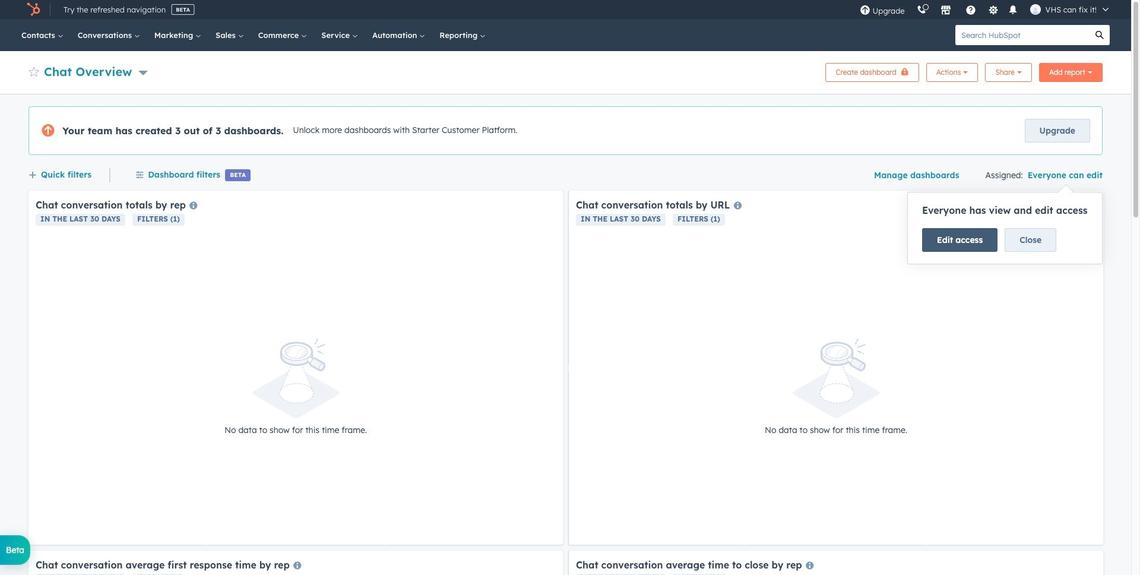 Task type: locate. For each thing, give the bounding box(es) containing it.
marketplaces image
[[941, 5, 951, 16]]

chat conversation totals by url element
[[569, 191, 1104, 545]]

chat conversation average time to close by rep element
[[569, 551, 1104, 575]]

Search HubSpot search field
[[956, 25, 1090, 45]]

chat conversation average first response time by rep element
[[29, 551, 563, 575]]

jer mill image
[[1030, 4, 1041, 15]]

menu
[[854, 0, 1117, 19]]

banner
[[29, 59, 1103, 82]]



Task type: vqa. For each thing, say whether or not it's contained in the screenshot.
MARKETPLACES 'ICON'
yes



Task type: describe. For each thing, give the bounding box(es) containing it.
chat conversation totals by rep element
[[29, 191, 563, 545]]



